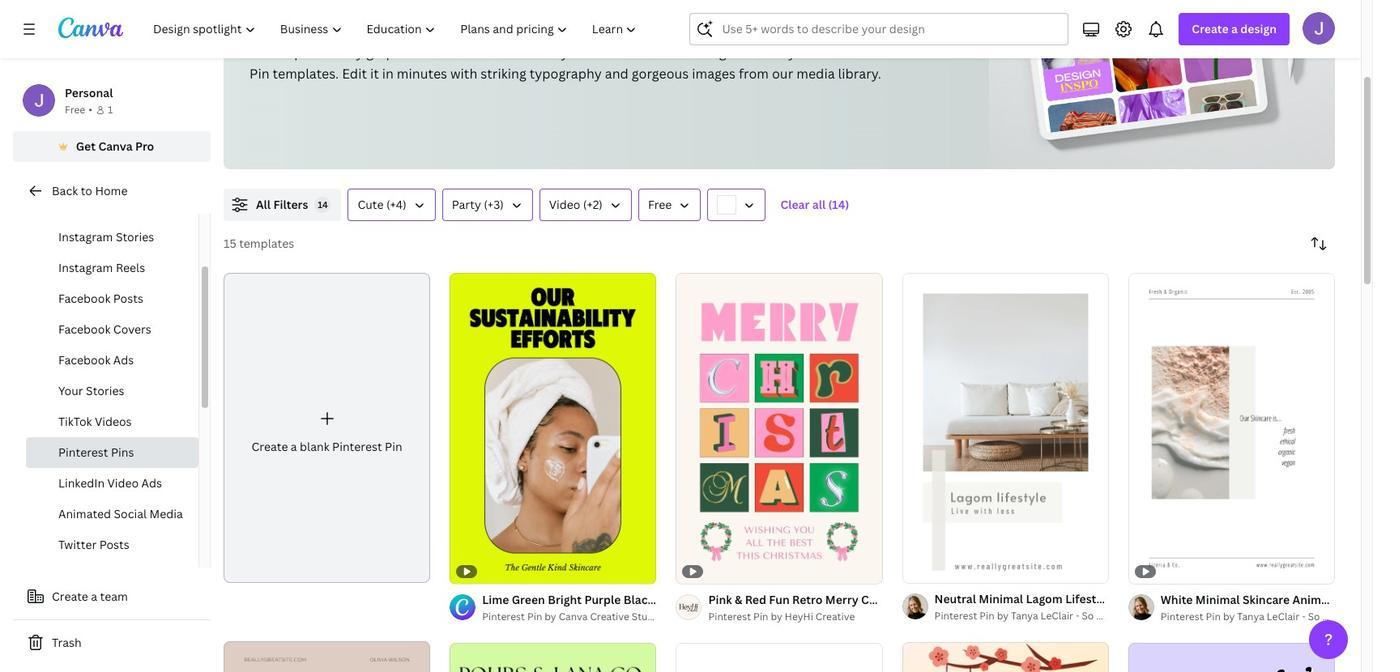 Task type: vqa. For each thing, say whether or not it's contained in the screenshot.
"want"
no



Task type: describe. For each thing, give the bounding box(es) containing it.
facebook ads
[[58, 353, 134, 368]]

create a design
[[1193, 21, 1278, 36]]

instagram posts
[[58, 199, 146, 214]]

free •
[[65, 103, 92, 117]]

clear
[[781, 197, 810, 212]]

pin inside pinterest pin by canva creative studio link
[[528, 610, 543, 624]]

worthy
[[319, 44, 363, 62]]

graphics
[[367, 44, 420, 62]]

it
[[370, 65, 379, 83]]

instagram for instagram posts
[[58, 199, 113, 214]]

templates
[[239, 236, 294, 251]]

instagram reels
[[58, 260, 145, 276]]

posts for facebook posts
[[113, 291, 143, 306]]

get canva pro
[[76, 139, 154, 154]]

0 vertical spatial ads
[[113, 353, 134, 368]]

- inside neutral minimal lagom lifestyle video pinterest pin pinterest pin by tanya leclair - so swell studio
[[1077, 609, 1080, 623]]

creative inside pinterest pin by canva creative studio link
[[590, 610, 630, 624]]

1 horizontal spatial canva
[[559, 610, 588, 624]]

tiktok videos link
[[26, 407, 199, 438]]

animated inside white minimal skincare animated vide pinterest pin by tanya leclair - so swell studi
[[1293, 592, 1347, 608]]

all
[[813, 197, 826, 212]]

social
[[114, 507, 147, 522]]

leclair inside neutral minimal lagom lifestyle video pinterest pin pinterest pin by tanya leclair - so swell studio
[[1041, 609, 1074, 623]]

get canva pro button
[[13, 131, 211, 162]]

create for create a blank pinterest pin
[[252, 440, 288, 455]]

create a blank pinterest pin element
[[224, 273, 431, 583]]

tanya inside white minimal skincare animated vide pinterest pin by tanya leclair - so swell studi
[[1238, 610, 1265, 624]]

pink & red fun retro merry christmas animated pinterest pin link
[[709, 592, 1048, 609]]

video inside neutral minimal lagom lifestyle video pinterest pin pinterest pin by tanya leclair - so swell studio
[[1116, 591, 1148, 607]]

lifestyle
[[1066, 591, 1114, 607]]

white minimal skincare animated vide pinterest pin by tanya leclair - so swell studi
[[1161, 592, 1374, 624]]

trash
[[52, 636, 82, 651]]

from
[[739, 65, 769, 83]]

pink
[[709, 592, 733, 608]]

animated inside 'pink & red fun retro merry christmas animated pinterest pin pinterest pin by heyhi creative'
[[920, 592, 974, 608]]

back to home
[[52, 183, 128, 199]]

by inside neutral minimal lagom lifestyle video pinterest pin pinterest pin by tanya leclair - so swell studio
[[998, 609, 1009, 623]]

twitter
[[58, 537, 97, 553]]

media
[[150, 507, 183, 522]]

swell inside white minimal skincare animated vide pinterest pin by tanya leclair - so swell studi
[[1323, 610, 1348, 624]]

(+2)
[[584, 197, 603, 212]]

top level navigation element
[[143, 13, 651, 45]]

these
[[730, 44, 765, 62]]

1 horizontal spatial to
[[545, 44, 558, 62]]

so inside white minimal skincare animated vide pinterest pin by tanya leclair - so swell studi
[[1309, 610, 1321, 624]]

christmas
[[862, 592, 918, 608]]

15
[[224, 236, 236, 251]]

animated social media
[[58, 507, 183, 522]]

pin-
[[294, 44, 319, 62]]

create a team
[[52, 589, 128, 605]]

1
[[108, 103, 113, 117]]

party (+3)
[[452, 197, 504, 212]]

cute (+4) button
[[348, 189, 436, 221]]

video inside button
[[549, 197, 581, 212]]

free for free •
[[65, 103, 85, 117]]

minimal for white
[[1196, 592, 1241, 608]]

cute (+4)
[[358, 197, 407, 212]]

videos
[[95, 414, 132, 430]]

tiktok videos
[[58, 414, 132, 430]]

create a blank pinterest pin link
[[224, 273, 431, 583]]

&
[[735, 592, 743, 608]]

#ffffff image
[[718, 195, 737, 215]]

minimal for neutral
[[980, 591, 1024, 607]]

clear all (14)
[[781, 197, 850, 212]]

neutral
[[935, 591, 977, 607]]

facebook covers
[[58, 322, 151, 337]]

party (+3) button
[[442, 189, 533, 221]]

trash link
[[13, 627, 211, 660]]

in
[[382, 65, 394, 83]]

media
[[797, 65, 835, 83]]

1 vertical spatial video
[[107, 476, 139, 491]]

get
[[76, 139, 96, 154]]

pinterest pin by heyhi creative link
[[709, 609, 883, 626]]

creative inside 'pink & red fun retro merry christmas animated pinterest pin pinterest pin by heyhi creative'
[[816, 610, 855, 624]]

canva inside button
[[98, 139, 133, 154]]

video (+2) button
[[540, 189, 632, 221]]

clear all (14) button
[[773, 189, 858, 221]]

a for team
[[91, 589, 97, 605]]

retro
[[793, 592, 823, 608]]

linkedin
[[58, 476, 105, 491]]

14
[[318, 199, 328, 211]]

stories for your stories
[[86, 383, 124, 399]]

vide
[[1350, 592, 1374, 608]]

all filters
[[256, 197, 308, 212]]

by inside white minimal skincare animated vide pinterest pin by tanya leclair - so swell studi
[[1224, 610, 1236, 624]]

your stories link
[[26, 376, 199, 407]]

white
[[1161, 592, 1194, 608]]

instagram stories link
[[26, 222, 199, 253]]

lagom
[[1027, 591, 1063, 607]]

posts for twitter posts
[[99, 537, 130, 553]]

swell inside neutral minimal lagom lifestyle video pinterest pin pinterest pin by tanya leclair - so swell studio
[[1097, 609, 1122, 623]]

with
[[451, 65, 478, 83]]

neutral minimal lagom lifestyle video pinterest pin pinterest pin by tanya leclair - so swell studio
[[935, 591, 1222, 623]]

studi
[[1350, 610, 1374, 624]]

merry
[[826, 592, 859, 608]]

0 horizontal spatial studio
[[632, 610, 663, 624]]

filters
[[274, 197, 308, 212]]

edit
[[342, 65, 367, 83]]

white minimal skincare animated vide link
[[1161, 592, 1374, 609]]



Task type: locate. For each thing, give the bounding box(es) containing it.
typography
[[530, 65, 602, 83]]

pinterest pin by tanya leclair - so swell studi link
[[1161, 609, 1374, 626]]

twitter posts
[[58, 537, 130, 553]]

video (+2)
[[549, 197, 603, 212]]

facebook covers link
[[26, 315, 199, 345]]

facebook up facebook ads
[[58, 322, 111, 337]]

video left (+2)
[[549, 197, 581, 212]]

free for free
[[648, 197, 672, 212]]

pinterest pins
[[58, 445, 134, 460]]

1 vertical spatial ads
[[142, 476, 162, 491]]

(14)
[[829, 197, 850, 212]]

library.
[[839, 65, 882, 83]]

a left blank
[[291, 440, 297, 455]]

pin inside white minimal skincare animated vide pinterest pin by tanya leclair - so swell studi
[[1207, 610, 1222, 624]]

create for create a design
[[1193, 21, 1229, 36]]

tanya down skincare
[[1238, 610, 1265, 624]]

party
[[452, 197, 481, 212]]

pinterest inside white minimal skincare animated vide pinterest pin by tanya leclair - so swell studi
[[1161, 610, 1204, 624]]

your stories
[[58, 383, 124, 399]]

stories up reels
[[116, 229, 154, 245]]

-
[[1077, 609, 1080, 623], [1303, 610, 1307, 624]]

create left design
[[1193, 21, 1229, 36]]

(+4)
[[387, 197, 407, 212]]

easy
[[768, 44, 796, 62]]

posts
[[116, 199, 146, 214], [113, 291, 143, 306], [99, 537, 130, 553]]

create left the team in the left of the page
[[52, 589, 88, 605]]

facebook posts
[[58, 291, 143, 306]]

leclair inside white minimal skincare animated vide pinterest pin by tanya leclair - so swell studi
[[1268, 610, 1300, 624]]

0 horizontal spatial free
[[65, 103, 85, 117]]

2 horizontal spatial a
[[1232, 21, 1239, 36]]

studio
[[1124, 609, 1155, 623], [632, 610, 663, 624]]

1 horizontal spatial -
[[1303, 610, 1307, 624]]

pro
[[135, 139, 154, 154]]

0 vertical spatial and
[[423, 44, 446, 62]]

pinterest pin templates image
[[990, 0, 1336, 169], [1035, 0, 1115, 102]]

jacob simon image
[[1303, 12, 1336, 45]]

0 horizontal spatial a
[[91, 589, 97, 605]]

studio inside neutral minimal lagom lifestyle video pinterest pin pinterest pin by tanya leclair - so swell studio
[[1124, 609, 1155, 623]]

1 horizontal spatial leclair
[[1268, 610, 1300, 624]]

peach & blue aesthetic blurry floral color palette pinterest pin image
[[676, 643, 883, 673]]

free left •
[[65, 103, 85, 117]]

personal
[[65, 85, 113, 101]]

neutral minimal lagom lifestyle video pinterest pin image
[[903, 273, 1110, 584]]

animated social media link
[[26, 499, 199, 530]]

15 templates
[[224, 236, 294, 251]]

minimal right white
[[1196, 592, 1241, 608]]

a left design
[[1232, 21, 1239, 36]]

so left studi
[[1309, 610, 1321, 624]]

2 vertical spatial instagram
[[58, 260, 113, 276]]

pin inside 'create pin-worthy graphics and draw attention to your pinterest board using these easy to customize pinterest pin templates. edit it in minutes with striking typography and gorgeous images from our media library.'
[[250, 65, 270, 83]]

home
[[95, 183, 128, 199]]

facebook up your stories
[[58, 353, 111, 368]]

0 horizontal spatial video
[[107, 476, 139, 491]]

create left blank
[[252, 440, 288, 455]]

leclair
[[1041, 609, 1074, 623], [1268, 610, 1300, 624]]

2 horizontal spatial to
[[799, 44, 813, 62]]

pin
[[250, 65, 270, 83], [385, 440, 403, 455], [1204, 591, 1222, 607], [1030, 592, 1048, 608], [980, 609, 995, 623], [528, 610, 543, 624], [754, 610, 769, 624], [1207, 610, 1222, 624]]

0 vertical spatial canva
[[98, 139, 133, 154]]

animated right christmas
[[920, 592, 974, 608]]

1 vertical spatial canva
[[559, 610, 588, 624]]

0 horizontal spatial animated
[[58, 507, 111, 522]]

facebook down instagram reels
[[58, 291, 111, 306]]

0 vertical spatial instagram
[[58, 199, 113, 214]]

a
[[1232, 21, 1239, 36], [291, 440, 297, 455], [91, 589, 97, 605]]

striking
[[481, 65, 527, 83]]

facebook for facebook ads
[[58, 353, 111, 368]]

creative
[[590, 610, 630, 624], [816, 610, 855, 624]]

facebook ads link
[[26, 345, 199, 376]]

a inside dropdown button
[[1232, 21, 1239, 36]]

0 horizontal spatial canva
[[98, 139, 133, 154]]

instagram posts link
[[26, 191, 199, 222]]

0 horizontal spatial swell
[[1097, 609, 1122, 623]]

tanya inside neutral minimal lagom lifestyle video pinterest pin pinterest pin by tanya leclair - so swell studio
[[1012, 609, 1039, 623]]

2 horizontal spatial video
[[1116, 591, 1148, 607]]

0 horizontal spatial leclair
[[1041, 609, 1074, 623]]

2 vertical spatial facebook
[[58, 353, 111, 368]]

create
[[1193, 21, 1229, 36], [250, 44, 291, 62], [252, 440, 288, 455], [52, 589, 88, 605]]

create inside dropdown button
[[1193, 21, 1229, 36]]

tiktok
[[58, 414, 92, 430]]

leclair down white minimal skincare animated vide 'link'
[[1268, 610, 1300, 624]]

instagram stories
[[58, 229, 154, 245]]

cute
[[358, 197, 384, 212]]

•
[[89, 103, 92, 117]]

minimal left lagom
[[980, 591, 1024, 607]]

2 instagram from the top
[[58, 229, 113, 245]]

free inside button
[[648, 197, 672, 212]]

2 facebook from the top
[[58, 322, 111, 337]]

2 horizontal spatial animated
[[1293, 592, 1347, 608]]

stories
[[116, 229, 154, 245], [86, 383, 124, 399]]

0 horizontal spatial -
[[1077, 609, 1080, 623]]

1 vertical spatial and
[[605, 65, 629, 83]]

all
[[256, 197, 271, 212]]

1 horizontal spatial creative
[[816, 610, 855, 624]]

and up "minutes"
[[423, 44, 446, 62]]

free left #ffffff image
[[648, 197, 672, 212]]

heyhi
[[785, 610, 814, 624]]

pinterest pin by canva creative studio
[[482, 610, 663, 624]]

to right back
[[81, 183, 92, 199]]

instagram inside "link"
[[58, 199, 113, 214]]

0 horizontal spatial so
[[1083, 609, 1095, 623]]

board
[[653, 44, 690, 62]]

create inside button
[[52, 589, 88, 605]]

create left pin-
[[250, 44, 291, 62]]

0 horizontal spatial creative
[[590, 610, 630, 624]]

2 creative from the left
[[816, 610, 855, 624]]

create a blank pinterest pin
[[252, 440, 403, 455]]

instagram for instagram stories
[[58, 229, 113, 245]]

1 horizontal spatial minimal
[[1196, 592, 1241, 608]]

3 facebook from the top
[[58, 353, 111, 368]]

pinterest pin by canva creative studio link
[[482, 609, 663, 626]]

1 vertical spatial instagram
[[58, 229, 113, 245]]

0 horizontal spatial and
[[423, 44, 446, 62]]

red
[[746, 592, 767, 608]]

1 vertical spatial a
[[291, 440, 297, 455]]

1 horizontal spatial swell
[[1323, 610, 1348, 624]]

stories down facebook ads link
[[86, 383, 124, 399]]

stories for instagram stories
[[116, 229, 154, 245]]

2 vertical spatial posts
[[99, 537, 130, 553]]

1 creative from the left
[[590, 610, 630, 624]]

1 horizontal spatial free
[[648, 197, 672, 212]]

create for create a team
[[52, 589, 88, 605]]

#ffffff image
[[718, 195, 737, 215]]

posts down reels
[[113, 291, 143, 306]]

draw
[[450, 44, 481, 62]]

0 vertical spatial a
[[1232, 21, 1239, 36]]

1 horizontal spatial tanya
[[1238, 610, 1265, 624]]

templates.
[[273, 65, 339, 83]]

and
[[423, 44, 446, 62], [605, 65, 629, 83]]

1 vertical spatial posts
[[113, 291, 143, 306]]

- inside white minimal skincare animated vide pinterest pin by tanya leclair - so swell studi
[[1303, 610, 1307, 624]]

14 filter options selected element
[[315, 197, 331, 213]]

1 vertical spatial stories
[[86, 383, 124, 399]]

a inside button
[[91, 589, 97, 605]]

design
[[1241, 21, 1278, 36]]

swell down lifestyle
[[1097, 609, 1122, 623]]

1 horizontal spatial a
[[291, 440, 297, 455]]

neutral minimal lagom lifestyle video pinterest pin link
[[935, 591, 1222, 609]]

create a team button
[[13, 581, 211, 614]]

linkedin video ads
[[58, 476, 162, 491]]

so inside neutral minimal lagom lifestyle video pinterest pin pinterest pin by tanya leclair - so swell studio
[[1083, 609, 1095, 623]]

2 pinterest pin templates image from the left
[[1035, 0, 1115, 102]]

0 horizontal spatial ads
[[113, 353, 134, 368]]

back
[[52, 183, 78, 199]]

0 horizontal spatial to
[[81, 183, 92, 199]]

your
[[58, 383, 83, 399]]

posts up instagram stories link
[[116, 199, 146, 214]]

0 vertical spatial free
[[65, 103, 85, 117]]

1 pinterest pin templates image from the left
[[990, 0, 1336, 169]]

None search field
[[690, 13, 1069, 45]]

images
[[692, 65, 736, 83]]

2 vertical spatial a
[[91, 589, 97, 605]]

and left gorgeous
[[605, 65, 629, 83]]

video right lifestyle
[[1116, 591, 1148, 607]]

1 horizontal spatial studio
[[1124, 609, 1155, 623]]

posts for instagram posts
[[116, 199, 146, 214]]

facebook
[[58, 291, 111, 306], [58, 322, 111, 337], [58, 353, 111, 368]]

animated left vide
[[1293, 592, 1347, 608]]

facebook posts link
[[26, 284, 199, 315]]

posts inside "link"
[[116, 199, 146, 214]]

fun
[[770, 592, 790, 608]]

0 horizontal spatial minimal
[[980, 591, 1024, 607]]

ads down 'covers' in the left of the page
[[113, 353, 134, 368]]

pin inside create a blank pinterest pin element
[[385, 440, 403, 455]]

0 vertical spatial posts
[[116, 199, 146, 214]]

1 horizontal spatial so
[[1309, 610, 1321, 624]]

instagram
[[58, 199, 113, 214], [58, 229, 113, 245], [58, 260, 113, 276]]

pink & red fun retro merry christmas animated pinterest pin pinterest pin by heyhi creative
[[709, 592, 1048, 624]]

facebook for facebook covers
[[58, 322, 111, 337]]

2 vertical spatial video
[[1116, 591, 1148, 607]]

free button
[[639, 189, 701, 221]]

pinterest
[[593, 44, 650, 62], [883, 44, 940, 62], [332, 440, 382, 455], [58, 445, 108, 460], [1151, 591, 1201, 607], [977, 592, 1027, 608], [935, 609, 978, 623], [482, 610, 525, 624], [709, 610, 752, 624], [1161, 610, 1204, 624]]

posts down animated social media link
[[99, 537, 130, 553]]

0 vertical spatial facebook
[[58, 291, 111, 306]]

twitter posts link
[[26, 530, 199, 561]]

1 vertical spatial free
[[648, 197, 672, 212]]

create a design button
[[1180, 13, 1291, 45]]

1 facebook from the top
[[58, 291, 111, 306]]

instagram reels link
[[26, 253, 199, 284]]

so down lifestyle
[[1083, 609, 1095, 623]]

blank
[[300, 440, 330, 455]]

1 horizontal spatial ads
[[142, 476, 162, 491]]

so
[[1083, 609, 1095, 623], [1309, 610, 1321, 624]]

animated down linkedin
[[58, 507, 111, 522]]

pins
[[111, 445, 134, 460]]

create pin-worthy graphics and draw attention to your pinterest board using these easy to customize pinterest pin templates. edit it in minutes with striking typography and gorgeous images from our media library.
[[250, 44, 940, 83]]

to left your
[[545, 44, 558, 62]]

leclair down lagom
[[1041, 609, 1074, 623]]

to
[[545, 44, 558, 62], [799, 44, 813, 62], [81, 183, 92, 199]]

ads
[[113, 353, 134, 368], [142, 476, 162, 491]]

facebook for facebook posts
[[58, 291, 111, 306]]

1 horizontal spatial video
[[549, 197, 581, 212]]

(+3)
[[484, 197, 504, 212]]

tanya down lagom
[[1012, 609, 1039, 623]]

instagram for instagram reels
[[58, 260, 113, 276]]

create for create pin-worthy graphics and draw attention to your pinterest board using these easy to customize pinterest pin templates. edit it in minutes with striking typography and gorgeous images from our media library.
[[250, 44, 291, 62]]

0 vertical spatial stories
[[116, 229, 154, 245]]

using
[[694, 44, 727, 62]]

create inside 'create pin-worthy graphics and draw attention to your pinterest board using these easy to customize pinterest pin templates. edit it in minutes with striking typography and gorgeous images from our media library.'
[[250, 44, 291, 62]]

video down pins
[[107, 476, 139, 491]]

linkedin video ads link
[[26, 469, 199, 499]]

- down neutral minimal lagom lifestyle video pinterest pin link
[[1077, 609, 1080, 623]]

1 vertical spatial facebook
[[58, 322, 111, 337]]

minutes
[[397, 65, 448, 83]]

minimal inside neutral minimal lagom lifestyle video pinterest pin pinterest pin by tanya leclair - so swell studio
[[980, 591, 1024, 607]]

by inside 'pink & red fun retro merry christmas animated pinterest pin pinterest pin by heyhi creative'
[[771, 610, 783, 624]]

Sort by button
[[1303, 228, 1336, 260]]

1 horizontal spatial animated
[[920, 592, 974, 608]]

a left the team in the left of the page
[[91, 589, 97, 605]]

0 vertical spatial video
[[549, 197, 581, 212]]

to inside the back to home link
[[81, 183, 92, 199]]

minimal inside white minimal skincare animated vide pinterest pin by tanya leclair - so swell studi
[[1196, 592, 1241, 608]]

3 instagram from the top
[[58, 260, 113, 276]]

animated
[[58, 507, 111, 522], [920, 592, 974, 608], [1293, 592, 1347, 608]]

Search search field
[[723, 14, 1059, 45]]

reels
[[116, 260, 145, 276]]

1 horizontal spatial and
[[605, 65, 629, 83]]

a for design
[[1232, 21, 1239, 36]]

a for blank
[[291, 440, 297, 455]]

team
[[100, 589, 128, 605]]

swell left studi
[[1323, 610, 1348, 624]]

to up media
[[799, 44, 813, 62]]

0 horizontal spatial tanya
[[1012, 609, 1039, 623]]

our
[[772, 65, 794, 83]]

attention
[[484, 44, 542, 62]]

- down white minimal skincare animated vide 'link'
[[1303, 610, 1307, 624]]

1 instagram from the top
[[58, 199, 113, 214]]

ads up 'media'
[[142, 476, 162, 491]]



